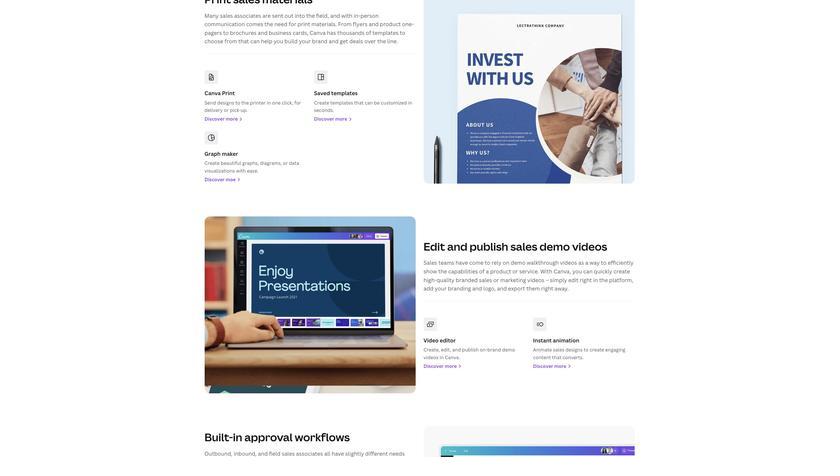 Task type: vqa. For each thing, say whether or not it's contained in the screenshot.
group
no



Task type: locate. For each thing, give the bounding box(es) containing it.
many sales associates are sent out into the field, and with in-person communication comes the need for print materials. from flyers and product one- pagers to brochures and business cards, canva has thousands of templates to choose from that can help you build your brand and get deals over the line.
[[205, 12, 414, 45]]

one-
[[402, 21, 414, 28]]

or left pick-
[[224, 107, 229, 113]]

1 vertical spatial a
[[486, 268, 489, 275]]

a up logo,
[[486, 268, 489, 275]]

publish left the "on-"
[[462, 347, 479, 353]]

you inside sales teams have come to rely on demo walkthrough videos as a way to efficiently show the capabilities of a product or service. with canva, you can quickly create high-quality branded sales or marketing videos – simply edit right in the platform, add your branding and logo, and export them right away.
[[573, 268, 583, 275]]

and up "have"
[[448, 239, 468, 254]]

0 horizontal spatial of
[[366, 29, 371, 36]]

platform,
[[610, 276, 634, 284]]

that inside saved templates create templates that can be customized in seconds.
[[355, 99, 364, 106]]

flyers
[[353, 21, 368, 28]]

create up seconds.
[[314, 99, 329, 106]]

built-
[[205, 430, 233, 445]]

in inside video editor create, edit, and publish on-brand demo videos in canva.
[[440, 354, 444, 361]]

engaging
[[606, 347, 626, 353]]

discover
[[205, 116, 225, 122], [314, 116, 334, 122], [205, 176, 225, 183], [424, 363, 444, 369], [534, 363, 554, 369]]

0 horizontal spatial create
[[205, 160, 220, 166]]

the up up. on the top of page
[[242, 99, 249, 106]]

1 horizontal spatial with
[[342, 12, 353, 19]]

with left ease.
[[236, 168, 246, 174]]

product up "line." at the top of page
[[380, 21, 401, 28]]

0 vertical spatial for
[[289, 21, 297, 28]]

for down out
[[289, 21, 297, 28]]

or inside canva print send designs to the printer in one click, for delivery or pick-up.
[[224, 107, 229, 113]]

and right field,
[[331, 12, 340, 19]]

1 horizontal spatial create
[[314, 99, 329, 106]]

quality
[[437, 276, 455, 284]]

0 horizontal spatial that
[[239, 38, 249, 45]]

designs down print
[[217, 99, 234, 106]]

1 vertical spatial brand
[[488, 347, 501, 353]]

brand
[[312, 38, 328, 45], [488, 347, 501, 353]]

in inside canva print send designs to the printer in one click, for delivery or pick-up.
[[267, 99, 271, 106]]

saved
[[314, 90, 330, 97]]

edit
[[424, 239, 445, 254]]

1 horizontal spatial designs
[[566, 347, 583, 353]]

create inside saved templates create templates that can be customized in seconds.
[[314, 99, 329, 106]]

can left be
[[365, 99, 373, 106]]

in right "customized"
[[408, 99, 413, 106]]

capabilities
[[449, 268, 478, 275]]

the up quality
[[439, 268, 447, 275]]

1 vertical spatial canva
[[205, 90, 221, 97]]

your for cards,
[[299, 38, 311, 45]]

discover more down seconds.
[[314, 116, 348, 122]]

thousands
[[338, 29, 365, 36]]

right
[[580, 276, 592, 284], [542, 285, 554, 292]]

be
[[374, 99, 380, 106]]

designs up 'converts.'
[[566, 347, 583, 353]]

can inside saved templates create templates that can be customized in seconds.
[[365, 99, 373, 106]]

that left be
[[355, 99, 364, 106]]

to
[[223, 29, 229, 36], [400, 29, 406, 36], [236, 99, 240, 106], [485, 259, 491, 267], [602, 259, 607, 267], [584, 347, 589, 353]]

business
[[269, 29, 292, 36]]

to down one-
[[400, 29, 406, 36]]

0 horizontal spatial can
[[251, 38, 260, 45]]

for
[[289, 21, 297, 28], [295, 99, 301, 106]]

sales inside many sales associates are sent out into the field, and with in-person communication comes the need for print materials. from flyers and product one- pagers to brochures and business cards, canva has thousands of templates to choose from that can help you build your brand and get deals over the line.
[[220, 12, 233, 19]]

in left one
[[267, 99, 271, 106]]

a
[[586, 259, 589, 267], [486, 268, 489, 275]]

can left help
[[251, 38, 260, 45]]

2 horizontal spatial can
[[584, 268, 593, 275]]

0 horizontal spatial with
[[236, 168, 246, 174]]

0 horizontal spatial create
[[590, 347, 605, 353]]

1 vertical spatial create
[[205, 160, 220, 166]]

your inside many sales associates are sent out into the field, and with in-person communication comes the need for print materials. from flyers and product one- pagers to brochures and business cards, canva has thousands of templates to choose from that can help you build your brand and get deals over the line.
[[299, 38, 311, 45]]

maker
[[222, 150, 238, 158]]

0 vertical spatial right
[[580, 276, 592, 284]]

0 vertical spatial designs
[[217, 99, 234, 106]]

ease.
[[247, 168, 259, 174]]

create inside graph maker create beautiful graphs, diagrams, or data visualizations with ease.
[[205, 160, 220, 166]]

the inside canva print send designs to the printer in one click, for delivery or pick-up.
[[242, 99, 249, 106]]

with
[[541, 268, 553, 275]]

from
[[225, 38, 237, 45]]

printer
[[250, 99, 266, 106]]

comes
[[246, 21, 263, 28]]

1 horizontal spatial product
[[491, 268, 512, 275]]

create inside sales teams have come to rely on demo walkthrough videos as a way to efficiently show the capabilities of a product or service. with canva, you can quickly create high-quality branded sales or marketing videos – simply edit right in the platform, add your branding and logo, and export them right away.
[[614, 268, 631, 275]]

more down pick-
[[226, 116, 238, 122]]

more for discover more link below saved templates create templates that can be customized in seconds.
[[336, 116, 348, 122]]

create down graph
[[205, 160, 220, 166]]

publish up rely
[[470, 239, 509, 254]]

1 vertical spatial with
[[236, 168, 246, 174]]

logo,
[[484, 285, 496, 292]]

1 vertical spatial create
[[590, 347, 605, 353]]

0 vertical spatial brand
[[312, 38, 328, 45]]

videos up the them
[[528, 276, 545, 284]]

of
[[366, 29, 371, 36], [480, 268, 485, 275]]

with
[[342, 12, 353, 19], [236, 168, 246, 174]]

canva up send
[[205, 90, 221, 97]]

in down edit,
[[440, 354, 444, 361]]

2 vertical spatial can
[[584, 268, 593, 275]]

can inside many sales associates are sent out into the field, and with in-person communication comes the need for print materials. from flyers and product one- pagers to brochures and business cards, canva has thousands of templates to choose from that can help you build your brand and get deals over the line.
[[251, 38, 260, 45]]

1 vertical spatial that
[[355, 99, 364, 106]]

templates up seconds.
[[331, 99, 353, 106]]

you down business
[[274, 38, 283, 45]]

discover down seconds.
[[314, 116, 334, 122]]

that right content
[[553, 354, 562, 361]]

0 horizontal spatial canva
[[205, 90, 221, 97]]

can down way
[[584, 268, 593, 275]]

discover more
[[205, 116, 238, 122], [314, 116, 348, 122], [424, 363, 457, 369], [534, 363, 567, 369]]

you up the edit at the right of page
[[573, 268, 583, 275]]

product inside many sales associates are sent out into the field, and with in-person communication comes the need for print materials. from flyers and product one- pagers to brochures and business cards, canva has thousands of templates to choose from that can help you build your brand and get deals over the line.
[[380, 21, 401, 28]]

in
[[267, 99, 271, 106], [408, 99, 413, 106], [594, 276, 598, 284], [440, 354, 444, 361], [233, 430, 242, 445]]

can
[[251, 38, 260, 45], [365, 99, 373, 106], [584, 268, 593, 275]]

0 horizontal spatial designs
[[217, 99, 234, 106]]

of up over
[[366, 29, 371, 36]]

create up platform,
[[614, 268, 631, 275]]

1 horizontal spatial you
[[573, 268, 583, 275]]

sales down instant animation at the bottom of page
[[553, 347, 565, 353]]

templates up "line." at the top of page
[[373, 29, 399, 36]]

demo up walkthrough
[[540, 239, 570, 254]]

0 vertical spatial that
[[239, 38, 249, 45]]

to left the 'engaging'
[[584, 347, 589, 353]]

or inside graph maker create beautiful graphs, diagrams, or data visualizations with ease.
[[283, 160, 288, 166]]

animate
[[534, 347, 552, 353]]

more
[[226, 116, 238, 122], [336, 116, 348, 122], [445, 363, 457, 369], [555, 363, 567, 369]]

1 vertical spatial your
[[435, 285, 447, 292]]

or left data
[[283, 160, 288, 166]]

demo
[[540, 239, 570, 254], [511, 259, 526, 267], [503, 347, 515, 353]]

print
[[222, 90, 235, 97]]

your inside sales teams have come to rely on demo walkthrough videos as a way to efficiently show the capabilities of a product or service. with canva, you can quickly create high-quality branded sales or marketing videos – simply edit right in the platform, add your branding and logo, and export them right away.
[[435, 285, 447, 292]]

animation
[[553, 337, 580, 344]]

0 horizontal spatial your
[[299, 38, 311, 45]]

for inside many sales associates are sent out into the field, and with in-person communication comes the need for print materials. from flyers and product one- pagers to brochures and business cards, canva has thousands of templates to choose from that can help you build your brand and get deals over the line.
[[289, 21, 297, 28]]

1 horizontal spatial can
[[365, 99, 373, 106]]

you
[[274, 38, 283, 45], [573, 268, 583, 275]]

2 vertical spatial that
[[553, 354, 562, 361]]

discover more link down up. on the top of page
[[205, 115, 306, 123]]

field,
[[316, 12, 329, 19]]

create for saved
[[314, 99, 329, 106]]

0 vertical spatial create
[[614, 268, 631, 275]]

in down quickly
[[594, 276, 598, 284]]

cards,
[[293, 29, 309, 36]]

0 vertical spatial templates
[[373, 29, 399, 36]]

discover down content
[[534, 363, 554, 369]]

your down cards, at top left
[[299, 38, 311, 45]]

1 horizontal spatial canva
[[310, 29, 326, 36]]

canva down materials.
[[310, 29, 326, 36]]

1 horizontal spatial of
[[480, 268, 485, 275]]

discover moe
[[205, 176, 236, 183]]

with inside many sales associates are sent out into the field, and with in-person communication comes the need for print materials. from flyers and product one- pagers to brochures and business cards, canva has thousands of templates to choose from that can help you build your brand and get deals over the line.
[[342, 12, 353, 19]]

sales inside sales teams have come to rely on demo walkthrough videos as a way to efficiently show the capabilities of a product or service. with canva, you can quickly create high-quality branded sales or marketing videos – simply edit right in the platform, add your branding and logo, and export them right away.
[[479, 276, 492, 284]]

with up from
[[342, 12, 353, 19]]

0 vertical spatial product
[[380, 21, 401, 28]]

product inside sales teams have come to rely on demo walkthrough videos as a way to efficiently show the capabilities of a product or service. with canva, you can quickly create high-quality branded sales or marketing videos – simply edit right in the platform, add your branding and logo, and export them right away.
[[491, 268, 512, 275]]

0 vertical spatial canva
[[310, 29, 326, 36]]

0 vertical spatial can
[[251, 38, 260, 45]]

and inside video editor create, edit, and publish on-brand demo videos in canva.
[[453, 347, 461, 353]]

sales up logo,
[[479, 276, 492, 284]]

videos up way
[[573, 239, 608, 254]]

1 vertical spatial right
[[542, 285, 554, 292]]

2 vertical spatial templates
[[331, 99, 353, 106]]

0 horizontal spatial product
[[380, 21, 401, 28]]

1 horizontal spatial a
[[586, 259, 589, 267]]

0 vertical spatial you
[[274, 38, 283, 45]]

of down the come at right bottom
[[480, 268, 485, 275]]

brochures
[[230, 29, 257, 36]]

discover more link
[[205, 115, 306, 123], [314, 115, 416, 123], [424, 363, 525, 370], [534, 363, 635, 370]]

with inside graph maker create beautiful graphs, diagrams, or data visualizations with ease.
[[236, 168, 246, 174]]

create
[[314, 99, 329, 106], [205, 160, 220, 166]]

designs inside canva print send designs to the printer in one click, for delivery or pick-up.
[[217, 99, 234, 106]]

or up marketing
[[513, 268, 518, 275]]

sent
[[272, 12, 284, 19]]

for right click,
[[295, 99, 301, 106]]

canva inside many sales associates are sent out into the field, and with in-person communication comes the need for print materials. from flyers and product one- pagers to brochures and business cards, canva has thousands of templates to choose from that can help you build your brand and get deals over the line.
[[310, 29, 326, 36]]

the left "line." at the top of page
[[378, 38, 386, 45]]

0 vertical spatial of
[[366, 29, 371, 36]]

delivery
[[205, 107, 223, 113]]

1 vertical spatial product
[[491, 268, 512, 275]]

2 horizontal spatial that
[[553, 354, 562, 361]]

discover down visualizations
[[205, 176, 225, 183]]

1 vertical spatial can
[[365, 99, 373, 106]]

pagers
[[205, 29, 222, 36]]

1 vertical spatial for
[[295, 99, 301, 106]]

2 vertical spatial demo
[[503, 347, 515, 353]]

1 vertical spatial demo
[[511, 259, 526, 267]]

to up quickly
[[602, 259, 607, 267]]

1 horizontal spatial that
[[355, 99, 364, 106]]

demo right on
[[511, 259, 526, 267]]

0 vertical spatial your
[[299, 38, 311, 45]]

videos down create,
[[424, 354, 439, 361]]

video editor create, edit, and publish on-brand demo videos in canva.
[[424, 337, 515, 361]]

0 horizontal spatial you
[[274, 38, 283, 45]]

discover more link down video editor create, edit, and publish on-brand demo videos in canva.
[[424, 363, 525, 370]]

that inside the animate sales designs to create engaging content that converts.
[[553, 354, 562, 361]]

create
[[614, 268, 631, 275], [590, 347, 605, 353]]

more down 'converts.'
[[555, 363, 567, 369]]

0 vertical spatial with
[[342, 12, 353, 19]]

branding
[[448, 285, 471, 292]]

right down –
[[542, 285, 554, 292]]

sales up walkthrough
[[511, 239, 538, 254]]

that down brochures at the top of page
[[239, 38, 249, 45]]

1 horizontal spatial your
[[435, 285, 447, 292]]

brand inside many sales associates are sent out into the field, and with in-person communication comes the need for print materials. from flyers and product one- pagers to brochures and business cards, canva has thousands of templates to choose from that can help you build your brand and get deals over the line.
[[312, 38, 328, 45]]

and left logo,
[[473, 285, 482, 292]]

and down has
[[329, 38, 339, 45]]

right right the edit at the right of page
[[580, 276, 592, 284]]

publish
[[470, 239, 509, 254], [462, 347, 479, 353]]

1 vertical spatial you
[[573, 268, 583, 275]]

more down canva.
[[445, 363, 457, 369]]

that
[[239, 38, 249, 45], [355, 99, 364, 106], [553, 354, 562, 361]]

templates right saved
[[331, 90, 358, 97]]

1 horizontal spatial brand
[[488, 347, 501, 353]]

0 horizontal spatial right
[[542, 285, 554, 292]]

person
[[361, 12, 379, 19]]

the
[[306, 12, 315, 19], [265, 21, 273, 28], [378, 38, 386, 45], [242, 99, 249, 106], [439, 268, 447, 275], [600, 276, 608, 284]]

1 horizontal spatial create
[[614, 268, 631, 275]]

0 vertical spatial a
[[586, 259, 589, 267]]

choose
[[205, 38, 223, 45]]

more for discover more link under up. on the top of page
[[226, 116, 238, 122]]

discover more down canva.
[[424, 363, 457, 369]]

0 horizontal spatial brand
[[312, 38, 328, 45]]

1 vertical spatial designs
[[566, 347, 583, 353]]

demo right the "on-"
[[503, 347, 515, 353]]

and up help
[[258, 29, 268, 36]]

get
[[340, 38, 348, 45]]

discover more down content
[[534, 363, 567, 369]]

1 vertical spatial publish
[[462, 347, 479, 353]]

edit
[[569, 276, 579, 284]]

simply
[[550, 276, 567, 284]]

converts.
[[563, 354, 584, 361]]

and down person
[[369, 21, 379, 28]]

sales up communication
[[220, 12, 233, 19]]

discover more for discover more link under video editor create, edit, and publish on-brand demo videos in canva.
[[424, 363, 457, 369]]

your down quality
[[435, 285, 447, 292]]

instant
[[534, 337, 552, 344]]

on-
[[480, 347, 488, 353]]

create left the 'engaging'
[[590, 347, 605, 353]]

to up pick-
[[236, 99, 240, 106]]

canva
[[310, 29, 326, 36], [205, 90, 221, 97]]

templates
[[373, 29, 399, 36], [331, 90, 358, 97], [331, 99, 353, 106]]

and up canva.
[[453, 347, 461, 353]]

product down rely
[[491, 268, 512, 275]]

1 vertical spatial of
[[480, 268, 485, 275]]

videos
[[573, 239, 608, 254], [561, 259, 578, 267], [528, 276, 545, 284], [424, 354, 439, 361]]

1 horizontal spatial right
[[580, 276, 592, 284]]

a right as
[[586, 259, 589, 267]]

0 vertical spatial create
[[314, 99, 329, 106]]

discover more down delivery
[[205, 116, 238, 122]]

more down saved templates create templates that can be customized in seconds.
[[336, 116, 348, 122]]

and right logo,
[[497, 285, 507, 292]]



Task type: describe. For each thing, give the bounding box(es) containing it.
can inside sales teams have come to rely on demo walkthrough videos as a way to efficiently show the capabilities of a product or service. with canva, you can quickly create high-quality branded sales or marketing videos – simply edit right in the platform, add your branding and logo, and export them right away.
[[584, 268, 593, 275]]

you inside many sales associates are sent out into the field, and with in-person communication comes the need for print materials. from flyers and product one- pagers to brochures and business cards, canva has thousands of templates to choose from that can help you build your brand and get deals over the line.
[[274, 38, 283, 45]]

content
[[534, 354, 551, 361]]

sales inside the animate sales designs to create engaging content that converts.
[[553, 347, 565, 353]]

instant animation
[[534, 337, 580, 344]]

discover more link down the animate sales designs to create engaging content that converts.
[[534, 363, 635, 370]]

in left approval
[[233, 430, 242, 445]]

one
[[272, 99, 281, 106]]

canva inside canva print send designs to the printer in one click, for delivery or pick-up.
[[205, 90, 221, 97]]

the right the into
[[306, 12, 315, 19]]

associates
[[234, 12, 261, 19]]

templates inside many sales associates are sent out into the field, and with in-person communication comes the need for print materials. from flyers and product one- pagers to brochures and business cards, canva has thousands of templates to choose from that can help you build your brand and get deals over the line.
[[373, 29, 399, 36]]

line.
[[388, 38, 398, 45]]

out
[[285, 12, 294, 19]]

built-in approval workflows
[[205, 430, 350, 445]]

create,
[[424, 347, 440, 353]]

to inside canva print send designs to the printer in one click, for delivery or pick-up.
[[236, 99, 240, 106]]

to inside the animate sales designs to create engaging content that converts.
[[584, 347, 589, 353]]

edit,
[[441, 347, 452, 353]]

rely
[[492, 259, 502, 267]]

canva print send designs to the printer in one click, for delivery or pick-up.
[[205, 90, 301, 113]]

in-
[[354, 12, 361, 19]]

the down are
[[265, 21, 273, 28]]

create for graph
[[205, 160, 220, 166]]

come
[[470, 259, 484, 267]]

way
[[590, 259, 600, 267]]

sales team collaboration in canva presentation image
[[424, 426, 635, 457]]

create inside the animate sales designs to create engaging content that converts.
[[590, 347, 605, 353]]

help
[[261, 38, 273, 45]]

canva,
[[554, 268, 572, 275]]

build
[[285, 38, 298, 45]]

that inside many sales associates are sent out into the field, and with in-person communication comes the need for print materials. from flyers and product one- pagers to brochures and business cards, canva has thousands of templates to choose from that can help you build your brand and get deals over the line.
[[239, 38, 249, 45]]

efficiently
[[608, 259, 634, 267]]

from
[[338, 21, 352, 28]]

or up logo,
[[494, 276, 499, 284]]

over
[[365, 38, 376, 45]]

graph
[[205, 150, 221, 158]]

canva.
[[445, 354, 461, 361]]

walkthrough
[[527, 259, 559, 267]]

many
[[205, 12, 219, 19]]

discover down delivery
[[205, 116, 225, 122]]

seconds.
[[314, 107, 334, 113]]

sales teams have come to rely on demo walkthrough videos as a way to efficiently show the capabilities of a product or service. with canva, you can quickly create high-quality branded sales or marketing videos – simply edit right in the platform, add your branding and logo, and export them right away.
[[424, 259, 634, 292]]

for inside canva print send designs to the printer in one click, for delivery or pick-up.
[[295, 99, 301, 106]]

discover more for discover more link under up. on the top of page
[[205, 116, 238, 122]]

up.
[[241, 107, 248, 113]]

your for quality
[[435, 285, 447, 292]]

workflows
[[295, 430, 350, 445]]

graphs,
[[242, 160, 259, 166]]

customized
[[381, 99, 407, 106]]

in inside sales teams have come to rely on demo walkthrough videos as a way to efficiently show the capabilities of a product or service. with canva, you can quickly create high-quality branded sales or marketing videos – simply edit right in the platform, add your branding and logo, and export them right away.
[[594, 276, 598, 284]]

of inside sales teams have come to rely on demo walkthrough videos as a way to efficiently show the capabilities of a product or service. with canva, you can quickly create high-quality branded sales or marketing videos – simply edit right in the platform, add your branding and logo, and export them right away.
[[480, 268, 485, 275]]

edit and publish sales demo videos
[[424, 239, 608, 254]]

beautiful
[[221, 160, 241, 166]]

approval
[[245, 430, 293, 445]]

editor
[[440, 337, 456, 344]]

send
[[205, 99, 216, 106]]

add
[[424, 285, 434, 292]]

visualizations
[[205, 168, 235, 174]]

of inside many sales associates are sent out into the field, and with in-person communication comes the need for print materials. from flyers and product one- pagers to brochures and business cards, canva has thousands of templates to choose from that can help you build your brand and get deals over the line.
[[366, 29, 371, 36]]

0 vertical spatial demo
[[540, 239, 570, 254]]

animate sales designs to create engaging content that converts.
[[534, 347, 626, 361]]

away.
[[555, 285, 569, 292]]

the down quickly
[[600, 276, 608, 284]]

to down communication
[[223, 29, 229, 36]]

moe
[[226, 176, 236, 183]]

materials.
[[312, 21, 337, 28]]

print
[[298, 21, 310, 28]]

discover down create,
[[424, 363, 444, 369]]

1 vertical spatial templates
[[331, 90, 358, 97]]

export
[[508, 285, 526, 292]]

diagrams,
[[260, 160, 282, 166]]

need
[[275, 21, 288, 28]]

on
[[503, 259, 510, 267]]

as
[[579, 259, 585, 267]]

to left rely
[[485, 259, 491, 267]]

teams
[[439, 259, 455, 267]]

have
[[456, 259, 468, 267]]

graph maker create beautiful graphs, diagrams, or data visualizations with ease.
[[205, 150, 299, 174]]

videos inside video editor create, edit, and publish on-brand demo videos in canva.
[[424, 354, 439, 361]]

video
[[424, 337, 439, 344]]

sales team pitch book created in canva image
[[424, 0, 635, 184]]

quickly
[[594, 268, 613, 275]]

more for discover more link below the animate sales designs to create engaging content that converts.
[[555, 363, 567, 369]]

discover more link down saved templates create templates that can be customized in seconds.
[[314, 115, 416, 123]]

has
[[327, 29, 336, 36]]

demo inside sales teams have come to rely on demo walkthrough videos as a way to efficiently show the capabilities of a product or service. with canva, you can quickly create high-quality branded sales or marketing videos – simply edit right in the platform, add your branding and logo, and export them right away.
[[511, 259, 526, 267]]

sales team pitch presentation in canva image
[[205, 216, 416, 393]]

publish inside video editor create, edit, and publish on-brand demo videos in canva.
[[462, 347, 479, 353]]

pick-
[[230, 107, 241, 113]]

demo inside video editor create, edit, and publish on-brand demo videos in canva.
[[503, 347, 515, 353]]

them
[[527, 285, 540, 292]]

–
[[546, 276, 549, 284]]

brand inside video editor create, edit, and publish on-brand demo videos in canva.
[[488, 347, 501, 353]]

data
[[289, 160, 299, 166]]

in inside saved templates create templates that can be customized in seconds.
[[408, 99, 413, 106]]

videos up canva,
[[561, 259, 578, 267]]

marketing
[[501, 276, 526, 284]]

deals
[[350, 38, 363, 45]]

discover more for discover more link below saved templates create templates that can be customized in seconds.
[[314, 116, 348, 122]]

are
[[263, 12, 271, 19]]

0 vertical spatial publish
[[470, 239, 509, 254]]

service.
[[520, 268, 540, 275]]

high-
[[424, 276, 437, 284]]

more for discover more link under video editor create, edit, and publish on-brand demo videos in canva.
[[445, 363, 457, 369]]

designs inside the animate sales designs to create engaging content that converts.
[[566, 347, 583, 353]]

click,
[[282, 99, 293, 106]]

discover more for discover more link below the animate sales designs to create engaging content that converts.
[[534, 363, 567, 369]]

saved templates create templates that can be customized in seconds.
[[314, 90, 413, 113]]

0 horizontal spatial a
[[486, 268, 489, 275]]

branded
[[456, 276, 478, 284]]

discover moe link
[[205, 176, 306, 184]]



